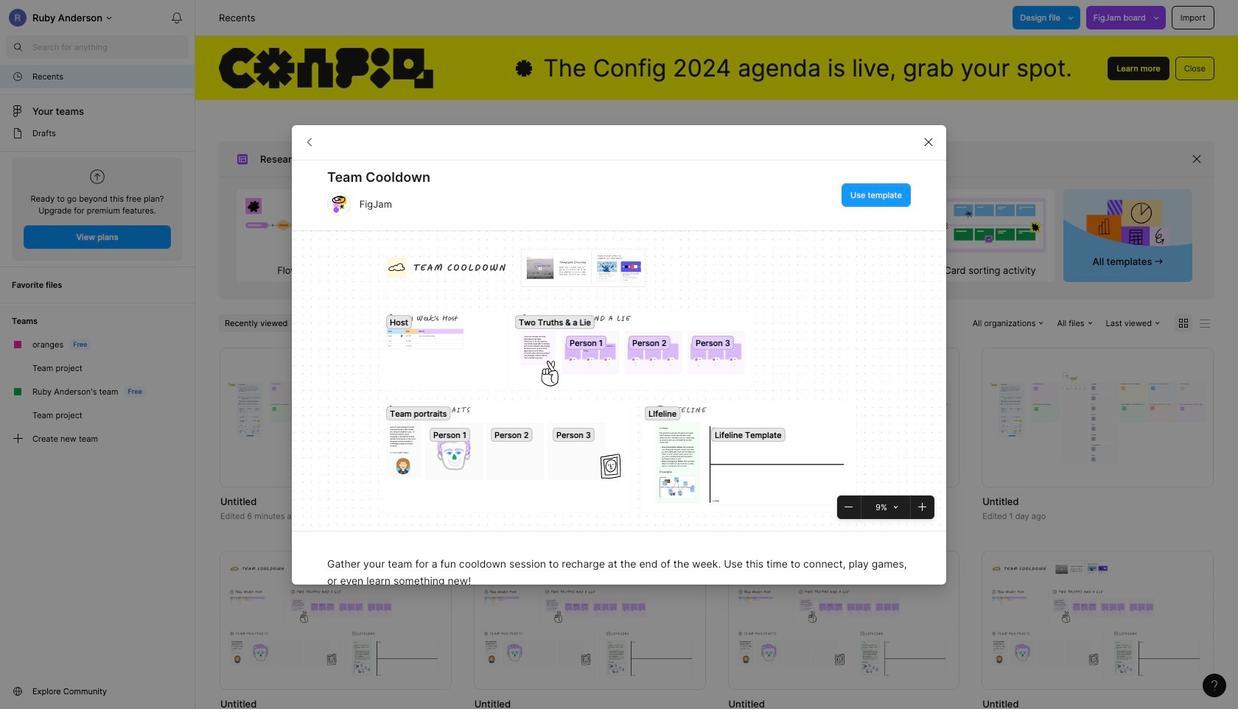 Task type: locate. For each thing, give the bounding box(es) containing it.
grid
[[197, 349, 1237, 710]]

dialog
[[292, 125, 946, 710]]

search 32 image
[[578, 147, 602, 171]]

thumbnail image
[[220, 349, 451, 487], [474, 349, 705, 487], [729, 349, 959, 487], [983, 349, 1213, 487], [220, 552, 451, 690], [474, 552, 705, 690], [729, 552, 959, 690], [983, 552, 1213, 690]]

card sorting activity image
[[926, 189, 1054, 262]]

project retrospective image
[[513, 189, 641, 262]]

search 32 image
[[6, 35, 29, 59]]

flow chart image
[[237, 189, 365, 262]]

bell 32 image
[[165, 6, 189, 29]]

page 16 image
[[12, 128, 24, 139]]



Task type: vqa. For each thing, say whether or not it's contained in the screenshot.
recent 16 Image
yes



Task type: describe. For each thing, give the bounding box(es) containing it.
brainstorm crazy 8s image
[[650, 189, 779, 262]]

recent 16 image
[[12, 71, 24, 83]]

see all all templates image
[[1086, 199, 1170, 254]]

community 16 image
[[12, 686, 24, 698]]

select zoom level image
[[894, 505, 898, 510]]

user interview image
[[788, 189, 917, 262]]

quarterly brainstorm image
[[375, 189, 503, 262]]

Search for anything text field
[[32, 41, 189, 53]]



